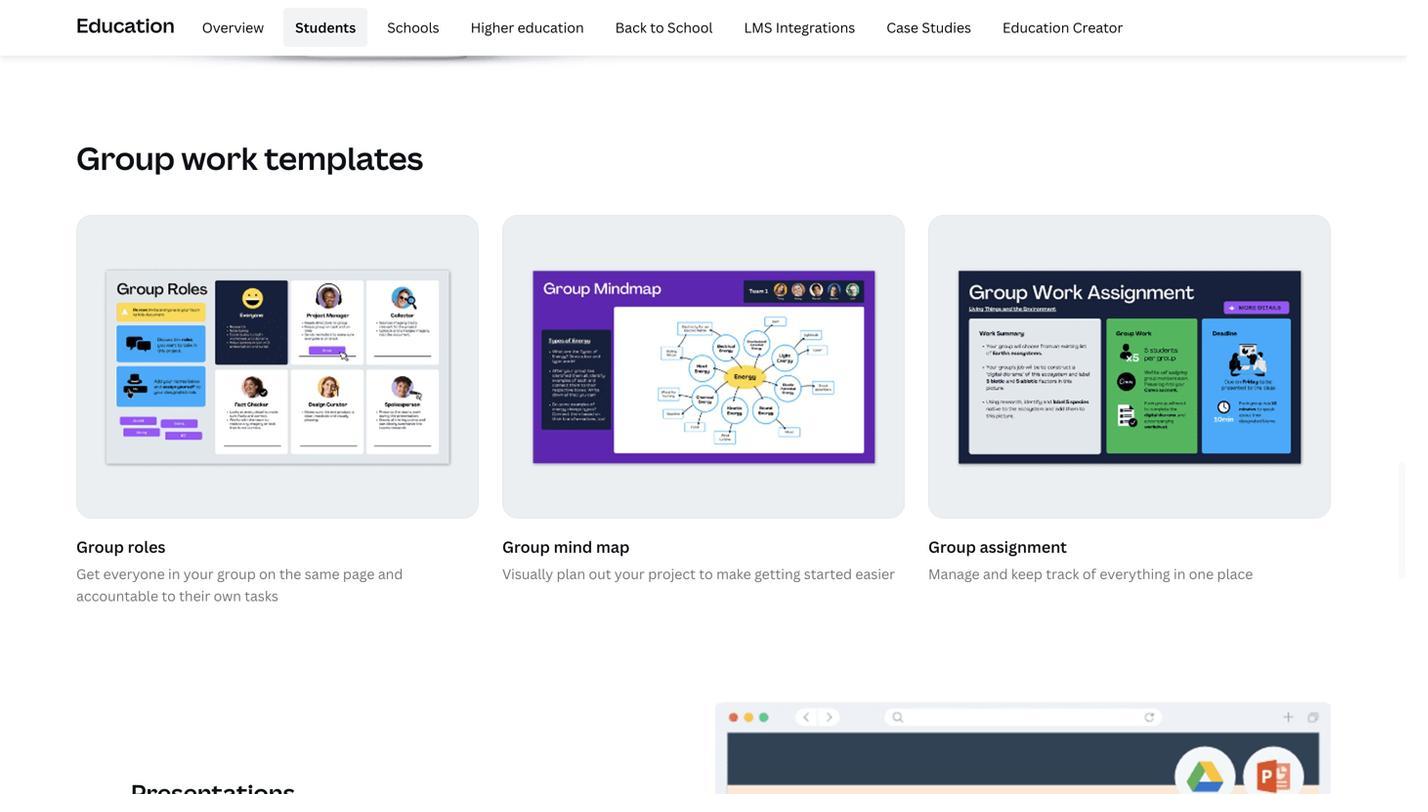Task type: vqa. For each thing, say whether or not it's contained in the screenshot.
Jacob Simon Icon
no



Task type: describe. For each thing, give the bounding box(es) containing it.
group assignment
[[929, 537, 1067, 558]]

group work templates
[[76, 137, 423, 179]]

everyone
[[103, 565, 165, 584]]

plan
[[557, 565, 586, 584]]

2 in from the left
[[1174, 565, 1186, 584]]

higher education link
[[459, 8, 596, 47]]

manage and keep track of everything in one place
[[929, 565, 1254, 584]]

education creator link
[[991, 8, 1135, 47]]

templates
[[264, 137, 423, 179]]

lms
[[744, 18, 773, 36]]

group mind map
[[502, 537, 630, 558]]

group work assignment template image
[[930, 216, 1330, 518]]

track
[[1046, 565, 1080, 584]]

group
[[217, 565, 256, 584]]

to inside get everyone in your group on the same page and accountable to their own tasks
[[162, 587, 176, 605]]

your for group mind map
[[615, 565, 645, 584]]

everything
[[1100, 565, 1171, 584]]

group for group mind map
[[502, 537, 550, 558]]

one
[[1189, 565, 1214, 584]]

group roles
[[76, 537, 166, 558]]

back to school link
[[604, 8, 725, 47]]

visually plan out your project to make getting started easier
[[502, 565, 895, 584]]

get
[[76, 565, 100, 584]]

assignment
[[980, 537, 1067, 558]]

of
[[1083, 565, 1097, 584]]

group for group work templates
[[76, 137, 175, 179]]

manage
[[929, 565, 980, 584]]

get everyone in your group on the same page and accountable to their own tasks
[[76, 565, 403, 605]]

back
[[616, 18, 647, 36]]

school
[[668, 18, 713, 36]]

keep
[[1012, 565, 1043, 584]]

out
[[589, 565, 612, 584]]

case studies link
[[875, 8, 984, 47]]

group roles template image
[[77, 216, 478, 518]]

started
[[804, 565, 853, 584]]

schools
[[387, 18, 440, 36]]

make
[[717, 565, 751, 584]]

2 and from the left
[[983, 565, 1008, 584]]

easier
[[856, 565, 895, 584]]

students
[[295, 18, 356, 36]]

place
[[1218, 565, 1254, 584]]

group mindmap template image
[[503, 216, 904, 518]]

education for education
[[76, 12, 175, 38]]

getting
[[755, 565, 801, 584]]

visually
[[502, 565, 553, 584]]

back to school
[[616, 18, 713, 36]]

studies
[[922, 18, 972, 36]]

creator
[[1073, 18, 1124, 36]]

in inside get everyone in your group on the same page and accountable to their own tasks
[[168, 565, 180, 584]]



Task type: locate. For each thing, give the bounding box(es) containing it.
higher education
[[471, 18, 584, 36]]

to left make
[[699, 565, 713, 584]]

0 horizontal spatial education
[[76, 12, 175, 38]]

education creator
[[1003, 18, 1124, 36]]

0 horizontal spatial your
[[184, 565, 214, 584]]

education
[[518, 18, 584, 36]]

group for group assignment
[[929, 537, 976, 558]]

to right the back
[[650, 18, 664, 36]]

page
[[343, 565, 375, 584]]

1 horizontal spatial your
[[615, 565, 645, 584]]

to
[[650, 18, 664, 36], [699, 565, 713, 584], [162, 587, 176, 605]]

the
[[279, 565, 301, 584]]

higher
[[471, 18, 514, 36]]

case
[[887, 18, 919, 36]]

your
[[184, 565, 214, 584], [615, 565, 645, 584]]

1 and from the left
[[378, 565, 403, 584]]

and down group assignment
[[983, 565, 1008, 584]]

your for group roles
[[184, 565, 214, 584]]

tasks
[[245, 587, 278, 605]]

and right page
[[378, 565, 403, 584]]

0 horizontal spatial to
[[162, 587, 176, 605]]

your up their
[[184, 565, 214, 584]]

and
[[378, 565, 403, 584], [983, 565, 1008, 584]]

in
[[168, 565, 180, 584], [1174, 565, 1186, 584]]

group
[[76, 137, 175, 179], [76, 537, 124, 558], [502, 537, 550, 558], [929, 537, 976, 558]]

1 horizontal spatial in
[[1174, 565, 1186, 584]]

menu bar
[[183, 8, 1135, 47]]

group up 'visually' at bottom left
[[502, 537, 550, 558]]

1 horizontal spatial and
[[983, 565, 1008, 584]]

group up get
[[76, 537, 124, 558]]

overview link
[[190, 8, 276, 47]]

group up manage
[[929, 537, 976, 558]]

0 vertical spatial to
[[650, 18, 664, 36]]

2 horizontal spatial to
[[699, 565, 713, 584]]

same
[[305, 565, 340, 584]]

project
[[648, 565, 696, 584]]

education for education creator
[[1003, 18, 1070, 36]]

schools link
[[376, 8, 451, 47]]

your right the out on the left of the page
[[615, 565, 645, 584]]

students link
[[284, 8, 368, 47]]

case studies
[[887, 18, 972, 36]]

your inside get everyone in your group on the same page and accountable to their own tasks
[[184, 565, 214, 584]]

mind
[[554, 537, 593, 558]]

overview
[[202, 18, 264, 36]]

map
[[596, 537, 630, 558]]

their
[[179, 587, 210, 605]]

accountable
[[76, 587, 158, 605]]

in left the one
[[1174, 565, 1186, 584]]

on
[[259, 565, 276, 584]]

1 vertical spatial to
[[699, 565, 713, 584]]

work
[[181, 137, 258, 179]]

1 horizontal spatial education
[[1003, 18, 1070, 36]]

own
[[214, 587, 241, 605]]

1 in from the left
[[168, 565, 180, 584]]

lms integrations link
[[733, 8, 867, 47]]

group for group roles
[[76, 537, 124, 558]]

0 horizontal spatial in
[[168, 565, 180, 584]]

lms integrations
[[744, 18, 856, 36]]

2 your from the left
[[615, 565, 645, 584]]

education
[[76, 12, 175, 38], [1003, 18, 1070, 36]]

roles
[[128, 537, 166, 558]]

group left work
[[76, 137, 175, 179]]

1 horizontal spatial to
[[650, 18, 664, 36]]

integrations
[[776, 18, 856, 36]]

2 vertical spatial to
[[162, 587, 176, 605]]

to left their
[[162, 587, 176, 605]]

menu bar containing overview
[[183, 8, 1135, 47]]

in up their
[[168, 565, 180, 584]]

1 your from the left
[[184, 565, 214, 584]]

0 horizontal spatial and
[[378, 565, 403, 584]]

and inside get everyone in your group on the same page and accountable to their own tasks
[[378, 565, 403, 584]]



